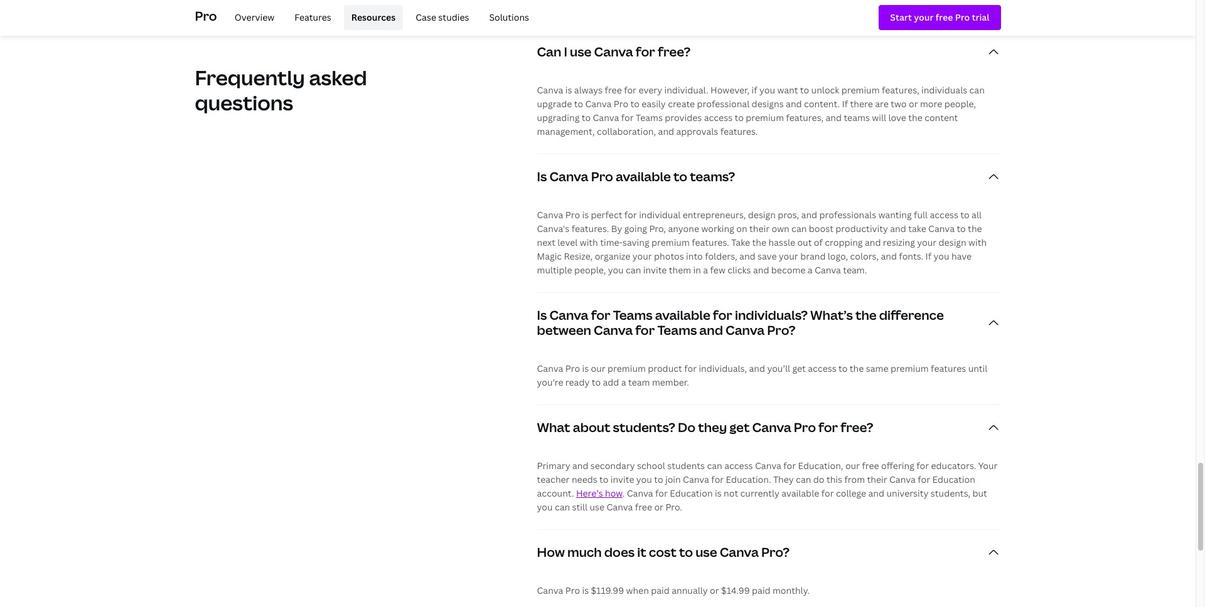 Task type: describe. For each thing, give the bounding box(es) containing it.
pro,
[[650, 223, 666, 235]]

become
[[772, 264, 806, 276]]

monthly.
[[773, 585, 810, 597]]

for up they
[[784, 460, 796, 472]]

to down the always
[[575, 98, 584, 110]]

for right offering
[[917, 460, 930, 472]]

premium inside "canva pro is perfect for individual entrepreneurs, design pros, and professionals wanting full access to all canva's features. by going pro, anyone working on their own can boost productivity and take canva to the next level with time-saving premium features. take the hassle out of cropping and resizing your design with magic resize, organize your photos into folders, and save your brand logo, colors, and fonts. if you have multiple people, you can invite them in a few clicks and become a canva team."
[[652, 237, 690, 249]]

there
[[851, 98, 874, 110]]

here's
[[576, 488, 603, 500]]

take
[[732, 237, 751, 249]]

is canva pro available to teams?
[[537, 168, 736, 185]]

and down the resizing
[[881, 251, 897, 263]]

here's how link
[[576, 488, 623, 500]]

for up not
[[712, 474, 724, 486]]

use inside "dropdown button"
[[570, 43, 592, 60]]

if inside canva is always free for every individual. however, if you want to unlock premium features, individuals can upgrade to canva pro to easily create professional designs and content. if there are two or more people, upgrading to canva for teams provides access to premium features, and teams will love the content management, collaboration, and approvals features.
[[843, 98, 849, 110]]

available inside is canva for teams available for individuals? what's the difference between canva for teams and canva pro?
[[655, 307, 711, 324]]

can up out
[[792, 223, 807, 235]]

1 horizontal spatial your
[[779, 251, 799, 263]]

save
[[758, 251, 777, 263]]

invite inside primary and secondary school students can access canva for education, our free offering for educators. your teacher needs to invite you to join canva for education. they can do this from their canva for education account.
[[611, 474, 635, 486]]

for inside "canva pro is perfect for individual entrepreneurs, design pros, and professionals wanting full access to all canva's features. by going pro, anyone working on their own can boost productivity and take canva to the next level with time-saving premium features. take the hassle out of cropping and resizing your design with magic resize, organize your photos into folders, and save your brand logo, colors, and fonts. if you have multiple people, you can invite them in a few clicks and become a canva team."
[[625, 209, 637, 221]]

is for does
[[582, 585, 589, 597]]

time-
[[601, 237, 623, 249]]

pro element
[[195, 0, 1001, 35]]

to down professional
[[735, 112, 744, 124]]

is canva pro available to teams? button
[[537, 154, 1001, 200]]

use inside the . canva for education is not currently available for college and university students, but you can still use canva free or pro.
[[590, 502, 605, 514]]

to right want
[[801, 84, 810, 96]]

and inside primary and secondary school students can access canva for education, our free offering for educators. your teacher needs to invite you to join canva for education. they can do this from their canva for education account.
[[573, 460, 589, 472]]

teams inside canva is always free for every individual. however, if you want to unlock premium features, individuals can upgrade to canva pro to easily create professional designs and content. if there are two or more people, upgrading to canva for teams provides access to premium features, and teams will love the content management, collaboration, and approvals features.
[[636, 112, 663, 124]]

studies
[[439, 11, 469, 23]]

2 vertical spatial or
[[710, 585, 720, 597]]

canva up $14.99
[[720, 545, 759, 561]]

content.
[[805, 98, 840, 110]]

canva up they
[[756, 460, 782, 472]]

our inside primary and secondary school students can access canva for education, our free offering for educators. your teacher needs to invite you to join canva for education. they can do this from their canva for education account.
[[846, 460, 860, 472]]

is canva for teams available for individuals? what's the difference between canva for teams and canva pro? button
[[537, 293, 1001, 354]]

education inside primary and secondary school students can access canva for education, our free offering for educators. your teacher needs to invite you to join canva for education. they can do this from their canva for education account.
[[933, 474, 976, 486]]

case studies
[[416, 11, 469, 23]]

and inside is canva for teams available for individuals? what's the difference between canva for teams and canva pro?
[[700, 322, 723, 339]]

premium up team
[[608, 363, 646, 375]]

the down the "all" at top
[[969, 223, 983, 235]]

school
[[637, 460, 666, 472]]

by
[[612, 223, 623, 235]]

productivity
[[836, 223, 889, 235]]

pro inside canva is always free for every individual. however, if you want to unlock premium features, individuals can upgrade to canva pro to easily create professional designs and content. if there are two or more people, upgrading to canva for teams provides access to premium features, and teams will love the content management, collaboration, and approvals features.
[[614, 98, 629, 110]]

to up here's how
[[600, 474, 609, 486]]

how much does it cost to use canva pro?
[[537, 545, 790, 561]]

premium right same
[[891, 363, 929, 375]]

teams?
[[690, 168, 736, 185]]

difference
[[880, 307, 944, 324]]

for up product
[[636, 322, 655, 339]]

in
[[694, 264, 701, 276]]

the up save
[[753, 237, 767, 249]]

case
[[416, 11, 436, 23]]

you left 'have'
[[934, 251, 950, 263]]

how much does it cost to use canva pro? button
[[537, 531, 1001, 576]]

pro inside canva pro is our premium product for individuals, and you'll get access to the same premium features until you're ready to add a team member.
[[566, 363, 580, 375]]

or inside canva is always free for every individual. however, if you want to unlock premium features, individuals can upgrade to canva pro to easily create professional designs and content. if there are two or more people, upgrading to canva for teams provides access to premium features, and teams will love the content management, collaboration, and approvals features.
[[909, 98, 919, 110]]

. canva for education is not currently available for college and university students, but you can still use canva free or pro.
[[537, 488, 988, 514]]

perfect
[[591, 209, 623, 221]]

0 horizontal spatial design
[[748, 209, 776, 221]]

hassle
[[769, 237, 796, 249]]

free inside primary and secondary school students can access canva for education, our free offering for educators. your teacher needs to invite you to join canva for education. they can do this from their canva for education account.
[[863, 460, 880, 472]]

canva up the upgrade
[[537, 84, 564, 96]]

solutions
[[490, 11, 529, 23]]

canva down how
[[537, 585, 564, 597]]

canva's
[[537, 223, 570, 235]]

provides
[[665, 112, 702, 124]]

secondary
[[591, 460, 635, 472]]

solutions link
[[482, 5, 537, 30]]

canva down offering
[[890, 474, 916, 486]]

2 horizontal spatial a
[[808, 264, 813, 276]]

frequently
[[195, 64, 305, 91]]

ready
[[566, 377, 590, 389]]

canva down the always
[[586, 98, 612, 110]]

available inside dropdown button
[[616, 168, 671, 185]]

canva up canva's
[[537, 209, 564, 221]]

2 with from the left
[[969, 237, 987, 249]]

case studies link
[[408, 5, 477, 30]]

to up management,
[[582, 112, 591, 124]]

canva is always free for every individual. however, if you want to unlock premium features, individuals can upgrade to canva pro to easily create professional designs and content. if there are two or more people, upgrading to canva for teams provides access to premium features, and teams will love the content management, collaboration, and approvals features.
[[537, 84, 985, 138]]

menu bar inside pro element
[[222, 5, 537, 30]]

people, inside "canva pro is perfect for individual entrepreneurs, design pros, and professionals wanting full access to all canva's features. by going pro, anyone working on their own can boost productivity and take canva to the next level with time-saving premium features. take the hassle out of cropping and resizing your design with magic resize, organize your photos into folders, and save your brand logo, colors, and fonts. if you have multiple people, you can invite them in a few clicks and become a canva team."
[[575, 264, 606, 276]]

students?
[[613, 420, 676, 436]]

0 horizontal spatial features,
[[787, 112, 824, 124]]

not
[[724, 488, 739, 500]]

canva up primary and secondary school students can access canva for education, our free offering for educators. your teacher needs to invite you to join canva for education. they can do this from their canva for education account.
[[753, 420, 792, 436]]

you inside canva is always free for every individual. however, if you want to unlock premium features, individuals can upgrade to canva pro to easily create professional designs and content. if there are two or more people, upgrading to canva for teams provides access to premium features, and teams will love the content management, collaboration, and approvals features.
[[760, 84, 776, 96]]

$119.99
[[591, 585, 624, 597]]

get inside dropdown button
[[730, 420, 750, 436]]

more
[[921, 98, 943, 110]]

for down organize
[[591, 307, 611, 324]]

pro left $119.99
[[566, 585, 580, 597]]

into
[[687, 251, 703, 263]]

full
[[914, 209, 928, 221]]

does
[[605, 545, 635, 561]]

to up 'have'
[[957, 223, 966, 235]]

free inside the . canva for education is not currently available for college and university students, but you can still use canva free or pro.
[[635, 502, 653, 514]]

same
[[867, 363, 889, 375]]

education,
[[799, 460, 844, 472]]

and down take
[[740, 251, 756, 263]]

individuals
[[922, 84, 968, 96]]

and down save
[[754, 264, 770, 276]]

to left the "all" at top
[[961, 209, 970, 221]]

and down the provides
[[659, 126, 675, 138]]

unlock
[[812, 84, 840, 96]]

and up boost on the right
[[802, 209, 818, 221]]

education.
[[726, 474, 772, 486]]

invite inside "canva pro is perfect for individual entrepreneurs, design pros, and professionals wanting full access to all canva's features. by going pro, anyone working on their own can boost productivity and take canva to the next level with time-saving premium features. take the hassle out of cropping and resizing your design with magic resize, organize your photos into folders, and save your brand logo, colors, and fonts. if you have multiple people, you can invite them in a few clicks and become a canva team."
[[644, 264, 667, 276]]

can down organize
[[626, 264, 641, 276]]

few
[[711, 264, 726, 276]]

access inside "canva pro is perfect for individual entrepreneurs, design pros, and professionals wanting full access to all canva's features. by going pro, anyone working on their own can boost productivity and take canva to the next level with time-saving premium features. take the hassle out of cropping and resizing your design with magic resize, organize your photos into folders, and save your brand logo, colors, and fonts. if you have multiple people, you can invite them in a few clicks and become a canva team."
[[930, 209, 959, 221]]

until
[[969, 363, 988, 375]]

level
[[558, 237, 578, 249]]

questions
[[195, 89, 293, 116]]

approvals
[[677, 126, 719, 138]]

professional
[[697, 98, 750, 110]]

canva pro is perfect for individual entrepreneurs, design pros, and professionals wanting full access to all canva's features. by going pro, anyone working on their own can boost productivity and take canva to the next level with time-saving premium features. take the hassle out of cropping and resizing your design with magic resize, organize your photos into folders, and save your brand logo, colors, and fonts. if you have multiple people, you can invite them in a few clicks and become a canva team.
[[537, 209, 987, 276]]

still
[[572, 502, 588, 514]]

can inside canva is always free for every individual. however, if you want to unlock premium features, individuals can upgrade to canva pro to easily create professional designs and content. if there are two or more people, upgrading to canva for teams provides access to premium features, and teams will love the content management, collaboration, and approvals features.
[[970, 84, 985, 96]]

2 vertical spatial features.
[[692, 237, 730, 249]]

can right students
[[707, 460, 723, 472]]

individuals?
[[735, 307, 808, 324]]

folders,
[[705, 251, 738, 263]]

1 paid from the left
[[651, 585, 670, 597]]

get inside canva pro is our premium product for individuals, and you'll get access to the same premium features until you're ready to add a team member.
[[793, 363, 806, 375]]

canva up individuals,
[[726, 322, 765, 339]]

for inside what about students? do they get canva pro for free? dropdown button
[[819, 420, 839, 436]]

1 vertical spatial features.
[[572, 223, 609, 235]]

you down organize
[[608, 264, 624, 276]]

fonts.
[[900, 251, 924, 263]]

anyone
[[668, 223, 700, 235]]

they
[[699, 420, 727, 436]]

a inside canva pro is our premium product for individuals, and you'll get access to the same premium features until you're ready to add a team member.
[[622, 377, 627, 389]]

teams
[[844, 112, 870, 124]]

canva right the take
[[929, 223, 955, 235]]

upgrading
[[537, 112, 580, 124]]

2 paid from the left
[[752, 585, 771, 597]]

annually
[[672, 585, 708, 597]]

individual.
[[665, 84, 709, 96]]

for up collaboration,
[[622, 112, 634, 124]]

what about students? do they get canva pro for free?
[[537, 420, 874, 436]]

can inside the . canva for education is not currently available for college and university students, but you can still use canva free or pro.
[[555, 502, 570, 514]]

professionals
[[820, 209, 877, 221]]

and up the resizing
[[891, 223, 907, 235]]

two
[[891, 98, 907, 110]]

and down the content.
[[826, 112, 842, 124]]

member.
[[652, 377, 689, 389]]

from
[[845, 474, 866, 486]]

or inside the . canva for education is not currently available for college and university students, but you can still use canva free or pro.
[[655, 502, 664, 514]]

what's
[[811, 307, 853, 324]]

pros,
[[778, 209, 800, 221]]

cost
[[649, 545, 677, 561]]

to left same
[[839, 363, 848, 375]]

team.
[[844, 264, 868, 276]]

clicks
[[728, 264, 751, 276]]

premium down designs
[[746, 112, 784, 124]]

canva up collaboration,
[[593, 112, 619, 124]]

educators.
[[932, 460, 977, 472]]

college
[[837, 488, 867, 500]]



Task type: locate. For each thing, give the bounding box(es) containing it.
get right 'you'll'
[[793, 363, 806, 375]]

1 horizontal spatial if
[[926, 251, 932, 263]]

0 vertical spatial design
[[748, 209, 776, 221]]

free up from
[[863, 460, 880, 472]]

pro up ready
[[566, 363, 580, 375]]

about
[[573, 420, 611, 436]]

1 vertical spatial invite
[[611, 474, 635, 486]]

0 vertical spatial if
[[843, 98, 849, 110]]

2 horizontal spatial your
[[918, 237, 937, 249]]

0 vertical spatial their
[[750, 223, 770, 235]]

invite down photos
[[644, 264, 667, 276]]

pro? up the 'monthly.'
[[762, 545, 790, 561]]

available
[[616, 168, 671, 185], [655, 307, 711, 324], [782, 488, 820, 500]]

canva up you're
[[537, 363, 564, 375]]

own
[[772, 223, 790, 235]]

1 vertical spatial is
[[537, 307, 547, 324]]

premium up there
[[842, 84, 880, 96]]

0 vertical spatial invite
[[644, 264, 667, 276]]

to left add at the right of the page
[[592, 377, 601, 389]]

is left not
[[715, 488, 722, 500]]

1 vertical spatial or
[[655, 502, 664, 514]]

education up pro.
[[670, 488, 713, 500]]

1 horizontal spatial paid
[[752, 585, 771, 597]]

is inside canva pro is our premium product for individuals, and you'll get access to the same premium features until you're ready to add a team member.
[[582, 363, 589, 375]]

1 vertical spatial free?
[[841, 420, 874, 436]]

is for is canva for teams available for individuals? what's the difference between canva for teams and canva pro?
[[537, 307, 547, 324]]

$14.99
[[722, 585, 750, 597]]

for down "this"
[[822, 488, 834, 500]]

invite
[[644, 264, 667, 276], [611, 474, 635, 486]]

0 vertical spatial features,
[[882, 84, 920, 96]]

2 horizontal spatial free
[[863, 460, 880, 472]]

working
[[702, 223, 735, 235]]

education inside the . canva for education is not currently available for college and university students, but you can still use canva free or pro.
[[670, 488, 713, 500]]

0 horizontal spatial if
[[843, 98, 849, 110]]

brand
[[801, 251, 826, 263]]

canva inside "dropdown button"
[[595, 43, 634, 60]]

they
[[774, 474, 794, 486]]

pro up canva's
[[566, 209, 580, 221]]

1 vertical spatial their
[[868, 474, 888, 486]]

can i use canva for free?
[[537, 43, 691, 60]]

0 vertical spatial get
[[793, 363, 806, 375]]

do
[[814, 474, 825, 486]]

free? up from
[[841, 420, 874, 436]]

pro up the perfect
[[591, 168, 614, 185]]

premium up photos
[[652, 237, 690, 249]]

going
[[625, 223, 648, 235]]

0 vertical spatial free
[[605, 84, 622, 96]]

can i use canva for free? button
[[537, 30, 1001, 75]]

out
[[798, 237, 812, 249]]

free? inside "dropdown button"
[[658, 43, 691, 60]]

canva down multiple
[[550, 307, 589, 324]]

a down brand
[[808, 264, 813, 276]]

1 is from the top
[[537, 168, 547, 185]]

overview
[[235, 11, 275, 23]]

you inside the . canva for education is not currently available for college and university students, but you can still use canva free or pro.
[[537, 502, 553, 514]]

resources link
[[344, 5, 403, 30]]

of
[[814, 237, 823, 249]]

0 vertical spatial education
[[933, 474, 976, 486]]

is down multiple
[[537, 307, 547, 324]]

is
[[537, 168, 547, 185], [537, 307, 547, 324]]

1 horizontal spatial design
[[939, 237, 967, 249]]

magic
[[537, 251, 562, 263]]

you
[[760, 84, 776, 96], [934, 251, 950, 263], [608, 264, 624, 276], [637, 474, 652, 486], [537, 502, 553, 514]]

1 horizontal spatial a
[[704, 264, 709, 276]]

for inside canva pro is our premium product for individuals, and you'll get access to the same premium features until you're ready to add a team member.
[[685, 363, 697, 375]]

people, down individuals
[[945, 98, 977, 110]]

features, up two
[[882, 84, 920, 96]]

content
[[925, 112, 959, 124]]

0 horizontal spatial education
[[670, 488, 713, 500]]

canva inside canva pro is our premium product for individuals, and you'll get access to the same premium features until you're ready to add a team member.
[[537, 363, 564, 375]]

access up the education.
[[725, 460, 753, 472]]

2 vertical spatial use
[[696, 545, 718, 561]]

for inside can i use canva for free? "dropdown button"
[[636, 43, 656, 60]]

0 vertical spatial is
[[537, 168, 547, 185]]

start your free pro trial image
[[891, 11, 990, 25]]

is for for
[[582, 363, 589, 375]]

can
[[537, 43, 562, 60]]

for down few
[[713, 307, 733, 324]]

1 horizontal spatial free?
[[841, 420, 874, 436]]

pro left "overview"
[[195, 7, 217, 24]]

their right from
[[868, 474, 888, 486]]

always
[[575, 84, 603, 96]]

pro.
[[666, 502, 683, 514]]

you'll
[[768, 363, 791, 375]]

individuals,
[[699, 363, 747, 375]]

and right college
[[869, 488, 885, 500]]

0 vertical spatial or
[[909, 98, 919, 110]]

teacher
[[537, 474, 570, 486]]

what about students? do they get canva pro for free? button
[[537, 406, 1001, 451]]

0 vertical spatial features.
[[721, 126, 758, 138]]

1 horizontal spatial people,
[[945, 98, 977, 110]]

0 vertical spatial our
[[591, 363, 606, 375]]

join
[[666, 474, 681, 486]]

canva right .
[[627, 488, 654, 500]]

teams
[[636, 112, 663, 124], [613, 307, 653, 324], [658, 322, 697, 339]]

their inside primary and secondary school students can access canva for education, our free offering for educators. your teacher needs to invite you to join canva for education. they can do this from their canva for education account.
[[868, 474, 888, 486]]

access inside primary and secondary school students can access canva for education, our free offering for educators. your teacher needs to invite you to join canva for education. they can do this from their canva for education account.
[[725, 460, 753, 472]]

pro inside "canva pro is perfect for individual entrepreneurs, design pros, and professionals wanting full access to all canva's features. by going pro, anyone working on their own can boost productivity and take canva to the next level with time-saving premium features. take the hassle out of cropping and resizing your design with magic resize, organize your photos into folders, and save your brand logo, colors, and fonts. if you have multiple people, you can invite them in a few clicks and become a canva team."
[[566, 209, 580, 221]]

if inside "canva pro is perfect for individual entrepreneurs, design pros, and professionals wanting full access to all canva's features. by going pro, anyone working on their own can boost productivity and take canva to the next level with time-saving premium features. take the hassle out of cropping and resizing your design with magic resize, organize your photos into folders, and save your brand logo, colors, and fonts. if you have multiple people, you can invite them in a few clicks and become a canva team."
[[926, 251, 932, 263]]

account.
[[537, 488, 574, 500]]

the left same
[[850, 363, 864, 375]]

1 horizontal spatial with
[[969, 237, 987, 249]]

students,
[[931, 488, 971, 500]]

menu bar
[[222, 5, 537, 30]]

paid right when
[[651, 585, 670, 597]]

is left $119.99
[[582, 585, 589, 597]]

i
[[564, 43, 568, 60]]

is inside is canva pro available to teams? dropdown button
[[537, 168, 547, 185]]

their right on
[[750, 223, 770, 235]]

with up resize,
[[580, 237, 598, 249]]

2 horizontal spatial or
[[909, 98, 919, 110]]

1 horizontal spatial free
[[635, 502, 653, 514]]

features. inside canva is always free for every individual. however, if you want to unlock premium features, individuals can upgrade to canva pro to easily create professional designs and content. if there are two or more people, upgrading to canva for teams provides access to premium features, and teams will love the content management, collaboration, and approvals features.
[[721, 126, 758, 138]]

canva
[[595, 43, 634, 60], [537, 84, 564, 96], [586, 98, 612, 110], [593, 112, 619, 124], [550, 168, 589, 185], [537, 209, 564, 221], [929, 223, 955, 235], [815, 264, 841, 276], [550, 307, 589, 324], [594, 322, 633, 339], [726, 322, 765, 339], [537, 363, 564, 375], [753, 420, 792, 436], [756, 460, 782, 472], [683, 474, 710, 486], [890, 474, 916, 486], [627, 488, 654, 500], [607, 502, 633, 514], [720, 545, 759, 561], [537, 585, 564, 597]]

want
[[778, 84, 799, 96]]

primary
[[537, 460, 571, 472]]

photos
[[654, 251, 684, 263]]

paid right $14.99
[[752, 585, 771, 597]]

2 vertical spatial available
[[782, 488, 820, 500]]

free inside canva is always free for every individual. however, if you want to unlock premium features, individuals can upgrade to canva pro to easily create professional designs and content. if there are two or more people, upgrading to canva for teams provides access to premium features, and teams will love the content management, collaboration, and approvals features.
[[605, 84, 622, 96]]

what
[[537, 420, 571, 436]]

to right cost
[[680, 545, 693, 561]]

their inside "canva pro is perfect for individual entrepreneurs, design pros, and professionals wanting full access to all canva's features. by going pro, anyone working on their own can boost productivity and take canva to the next level with time-saving premium features. take the hassle out of cropping and resizing your design with magic resize, organize your photos into folders, and save your brand logo, colors, and fonts. if you have multiple people, you can invite them in a few clicks and become a canva team."
[[750, 223, 770, 235]]

free?
[[658, 43, 691, 60], [841, 420, 874, 436]]

access right 'full'
[[930, 209, 959, 221]]

our up add at the right of the page
[[591, 363, 606, 375]]

get right they
[[730, 420, 750, 436]]

use inside dropdown button
[[696, 545, 718, 561]]

team
[[629, 377, 650, 389]]

1 vertical spatial people,
[[575, 264, 606, 276]]

and inside canva pro is our premium product for individuals, and you'll get access to the same premium features until you're ready to add a team member.
[[750, 363, 766, 375]]

paid
[[651, 585, 670, 597], [752, 585, 771, 597]]

0 vertical spatial free?
[[658, 43, 691, 60]]

canva down students
[[683, 474, 710, 486]]

how
[[605, 488, 623, 500]]

for up going
[[625, 209, 637, 221]]

free right the always
[[605, 84, 622, 96]]

menu bar containing overview
[[222, 5, 537, 30]]

is inside canva is always free for every individual. however, if you want to unlock premium features, individuals can upgrade to canva pro to easily create professional designs and content. if there are two or more people, upgrading to canva for teams provides access to premium features, and teams will love the content management, collaboration, and approvals features.
[[566, 84, 572, 96]]

to inside dropdown button
[[674, 168, 688, 185]]

with
[[580, 237, 598, 249], [969, 237, 987, 249]]

here's how
[[576, 488, 623, 500]]

to left easily
[[631, 98, 640, 110]]

you're
[[537, 377, 564, 389]]

is for pro
[[582, 209, 589, 221]]

1 vertical spatial use
[[590, 502, 605, 514]]

use up 'annually'
[[696, 545, 718, 561]]

1 vertical spatial get
[[730, 420, 750, 436]]

you inside primary and secondary school students can access canva for education, our free offering for educators. your teacher needs to invite you to join canva for education. they can do this from their canva for education account.
[[637, 474, 652, 486]]

features. down the perfect
[[572, 223, 609, 235]]

features
[[295, 11, 331, 23]]

resources
[[352, 11, 396, 23]]

you right if
[[760, 84, 776, 96]]

if left there
[[843, 98, 849, 110]]

primary and secondary school students can access canva for education, our free offering for educators. your teacher needs to invite you to join canva for education. they can do this from their canva for education account.
[[537, 460, 998, 500]]

access right 'you'll'
[[808, 363, 837, 375]]

students
[[668, 460, 705, 472]]

our inside canva pro is our premium product for individuals, and you'll get access to the same premium features until you're ready to add a team member.
[[591, 363, 606, 375]]

can left the do
[[796, 474, 812, 486]]

individual
[[639, 209, 681, 221]]

love
[[889, 112, 907, 124]]

is up ready
[[582, 363, 589, 375]]

do
[[678, 420, 696, 436]]

on
[[737, 223, 748, 235]]

0 horizontal spatial get
[[730, 420, 750, 436]]

is inside is canva for teams available for individuals? what's the difference between canva for teams and canva pro?
[[537, 307, 547, 324]]

0 horizontal spatial invite
[[611, 474, 635, 486]]

entrepreneurs,
[[683, 209, 746, 221]]

and up the colors,
[[865, 237, 881, 249]]

0 horizontal spatial or
[[655, 502, 664, 514]]

and up individuals,
[[700, 322, 723, 339]]

0 horizontal spatial their
[[750, 223, 770, 235]]

is inside the . canva for education is not currently available for college and university students, but you can still use canva free or pro.
[[715, 488, 722, 500]]

1 vertical spatial our
[[846, 460, 860, 472]]

the
[[909, 112, 923, 124], [969, 223, 983, 235], [753, 237, 767, 249], [856, 307, 877, 324], [850, 363, 864, 375]]

for left every
[[624, 84, 637, 96]]

the inside canva pro is our premium product for individuals, and you'll get access to the same premium features until you're ready to add a team member.
[[850, 363, 864, 375]]

1 vertical spatial available
[[655, 307, 711, 324]]

can right individuals
[[970, 84, 985, 96]]

for down join
[[656, 488, 668, 500]]

upgrade
[[537, 98, 572, 110]]

canva right between
[[594, 322, 633, 339]]

0 horizontal spatial a
[[622, 377, 627, 389]]

1 horizontal spatial our
[[846, 460, 860, 472]]

create
[[668, 98, 695, 110]]

0 vertical spatial available
[[616, 168, 671, 185]]

the right love
[[909, 112, 923, 124]]

free? inside dropdown button
[[841, 420, 874, 436]]

pro? inside is canva for teams available for individuals? what's the difference between canva for teams and canva pro?
[[768, 322, 796, 339]]

free left pro.
[[635, 502, 653, 514]]

and inside the . canva for education is not currently available for college and university students, but you can still use canva free or pro.
[[869, 488, 885, 500]]

0 horizontal spatial with
[[580, 237, 598, 249]]

0 horizontal spatial free?
[[658, 43, 691, 60]]

1 with from the left
[[580, 237, 598, 249]]

for up the university
[[918, 474, 931, 486]]

management,
[[537, 126, 595, 138]]

pro
[[195, 7, 217, 24], [614, 98, 629, 110], [591, 168, 614, 185], [566, 209, 580, 221], [566, 363, 580, 375], [794, 420, 816, 436], [566, 585, 580, 597]]

you down school
[[637, 474, 652, 486]]

to left join
[[655, 474, 664, 486]]

are
[[876, 98, 889, 110]]

1 vertical spatial free
[[863, 460, 880, 472]]

0 horizontal spatial people,
[[575, 264, 606, 276]]

features. down professional
[[721, 126, 758, 138]]

0 horizontal spatial your
[[633, 251, 652, 263]]

1 horizontal spatial or
[[710, 585, 720, 597]]

access inside canva pro is our premium product for individuals, and you'll get access to the same premium features until you're ready to add a team member.
[[808, 363, 837, 375]]

available inside the . canva for education is not currently available for college and university students, but you can still use canva free or pro.
[[782, 488, 820, 500]]

canva down management,
[[550, 168, 589, 185]]

is left the always
[[566, 84, 572, 96]]

multiple
[[537, 264, 573, 276]]

collaboration,
[[597, 126, 656, 138]]

available up "individual"
[[616, 168, 671, 185]]

0 horizontal spatial free
[[605, 84, 622, 96]]

the inside canva is always free for every individual. however, if you want to unlock premium features, individuals can upgrade to canva pro to easily create professional designs and content. if there are two or more people, upgrading to canva for teams provides access to premium features, and teams will love the content management, collaboration, and approvals features.
[[909, 112, 923, 124]]

available down they
[[782, 488, 820, 500]]

your
[[918, 237, 937, 249], [633, 251, 652, 263], [779, 251, 799, 263]]

1 horizontal spatial their
[[868, 474, 888, 486]]

1 vertical spatial education
[[670, 488, 713, 500]]

2 is from the top
[[537, 307, 547, 324]]

and down want
[[786, 98, 802, 110]]

1 horizontal spatial features,
[[882, 84, 920, 96]]

frequently asked questions
[[195, 64, 367, 116]]

your up become
[[779, 251, 799, 263]]

0 horizontal spatial our
[[591, 363, 606, 375]]

0 vertical spatial people,
[[945, 98, 977, 110]]

canva down .
[[607, 502, 633, 514]]

0 vertical spatial use
[[570, 43, 592, 60]]

or right two
[[909, 98, 919, 110]]

will
[[873, 112, 887, 124]]

add
[[603, 377, 620, 389]]

wanting
[[879, 209, 912, 221]]

1 horizontal spatial get
[[793, 363, 806, 375]]

invite up .
[[611, 474, 635, 486]]

0 horizontal spatial paid
[[651, 585, 670, 597]]

available down them
[[655, 307, 711, 324]]

can down account. on the bottom of page
[[555, 502, 570, 514]]

canva down logo,
[[815, 264, 841, 276]]

1 vertical spatial if
[[926, 251, 932, 263]]

canva pro is $119.99 when paid annually or $14.99 paid monthly.
[[537, 585, 810, 597]]

pro up education,
[[794, 420, 816, 436]]

1 horizontal spatial invite
[[644, 264, 667, 276]]

a right add at the right of the page
[[622, 377, 627, 389]]

colors,
[[851, 251, 879, 263]]

for up education,
[[819, 420, 839, 436]]

1 vertical spatial design
[[939, 237, 967, 249]]

1 horizontal spatial education
[[933, 474, 976, 486]]

0 vertical spatial pro?
[[768, 322, 796, 339]]

how
[[537, 545, 565, 561]]

use right i
[[570, 43, 592, 60]]

2 vertical spatial free
[[635, 502, 653, 514]]

1 vertical spatial features,
[[787, 112, 824, 124]]

to inside dropdown button
[[680, 545, 693, 561]]

resizing
[[884, 237, 916, 249]]

1 vertical spatial pro?
[[762, 545, 790, 561]]

access inside canva is always free for every individual. however, if you want to unlock premium features, individuals can upgrade to canva pro to easily create professional designs and content. if there are two or more people, upgrading to canva for teams provides access to premium features, and teams will love the content management, collaboration, and approvals features.
[[704, 112, 733, 124]]

is inside "canva pro is perfect for individual entrepreneurs, design pros, and professionals wanting full access to all canva's features. by going pro, anyone working on their own can boost productivity and take canva to the next level with time-saving premium features. take the hassle out of cropping and resizing your design with magic resize, organize your photos into folders, and save your brand logo, colors, and fonts. if you have multiple people, you can invite them in a few clicks and become a canva team."
[[582, 209, 589, 221]]

much
[[568, 545, 602, 561]]

the inside is canva for teams available for individuals? what's the difference between canva for teams and canva pro?
[[856, 307, 877, 324]]

is for is canva pro available to teams?
[[537, 168, 547, 185]]

with up 'have'
[[969, 237, 987, 249]]

people, inside canva is always free for every individual. however, if you want to unlock premium features, individuals can upgrade to canva pro to easily create professional designs and content. if there are two or more people, upgrading to canva for teams provides access to premium features, and teams will love the content management, collaboration, and approvals features.
[[945, 98, 977, 110]]

pro? up 'you'll'
[[768, 322, 796, 339]]

a
[[704, 264, 709, 276], [808, 264, 813, 276], [622, 377, 627, 389]]



Task type: vqa. For each thing, say whether or not it's contained in the screenshot.
account.
yes



